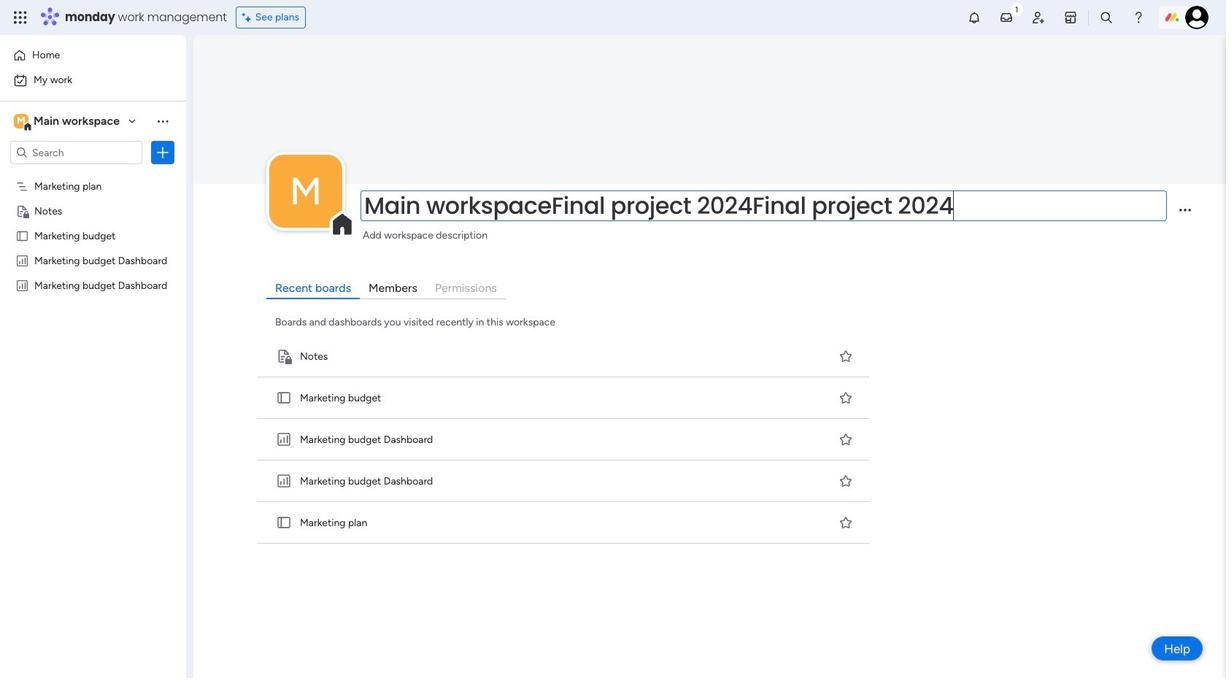 Task type: vqa. For each thing, say whether or not it's contained in the screenshot.
Created in the top of the page
no



Task type: describe. For each thing, give the bounding box(es) containing it.
add to favorites image
[[839, 516, 854, 530]]

1 image
[[1011, 1, 1024, 17]]

2 vertical spatial option
[[0, 173, 186, 176]]

1 vertical spatial option
[[9, 69, 177, 92]]

4 add to favorites image from the top
[[839, 474, 854, 489]]

2 add to favorites image from the top
[[839, 391, 854, 405]]

options image
[[156, 145, 170, 160]]

public board image for third add to favorites image from the bottom of the quick search results list box
[[276, 390, 292, 406]]

workspace image
[[14, 113, 28, 129]]

see plans image
[[242, 9, 255, 26]]

0 vertical spatial option
[[9, 44, 177, 67]]

invite members image
[[1032, 10, 1047, 25]]

Search in workspace field
[[31, 144, 122, 161]]

workspace selection element
[[14, 112, 122, 131]]



Task type: locate. For each thing, give the bounding box(es) containing it.
public board image
[[276, 390, 292, 406], [276, 515, 292, 531]]

monday marketplace image
[[1064, 10, 1079, 25]]

kendall parks image
[[1186, 6, 1209, 29]]

1 vertical spatial private board image
[[276, 349, 292, 365]]

list box
[[0, 171, 186, 495]]

option
[[9, 44, 177, 67], [9, 69, 177, 92], [0, 173, 186, 176]]

0 horizontal spatial private board image
[[15, 204, 29, 218]]

2 public board image from the top
[[276, 515, 292, 531]]

0 vertical spatial private board image
[[15, 204, 29, 218]]

v2 ellipsis image
[[1180, 209, 1192, 221]]

quick search results list box
[[254, 336, 874, 544]]

help image
[[1132, 10, 1147, 25]]

add to favorites image
[[839, 349, 854, 364], [839, 391, 854, 405], [839, 432, 854, 447], [839, 474, 854, 489]]

public board image
[[15, 229, 29, 242]]

workspace options image
[[156, 114, 170, 128]]

1 add to favorites image from the top
[[839, 349, 854, 364]]

search everything image
[[1100, 10, 1115, 25]]

0 vertical spatial public board image
[[276, 390, 292, 406]]

public board image for add to favorites icon
[[276, 515, 292, 531]]

None field
[[361, 191, 1168, 222]]

private board image
[[15, 204, 29, 218], [276, 349, 292, 365]]

workspace image
[[270, 155, 343, 228]]

public dashboard image
[[15, 253, 29, 267], [15, 278, 29, 292], [276, 432, 292, 448], [276, 474, 292, 490]]

1 vertical spatial public board image
[[276, 515, 292, 531]]

1 horizontal spatial private board image
[[276, 349, 292, 365]]

1 public board image from the top
[[276, 390, 292, 406]]

update feed image
[[1000, 10, 1014, 25]]

3 add to favorites image from the top
[[839, 432, 854, 447]]

select product image
[[13, 10, 28, 25]]

notifications image
[[968, 10, 982, 25]]



